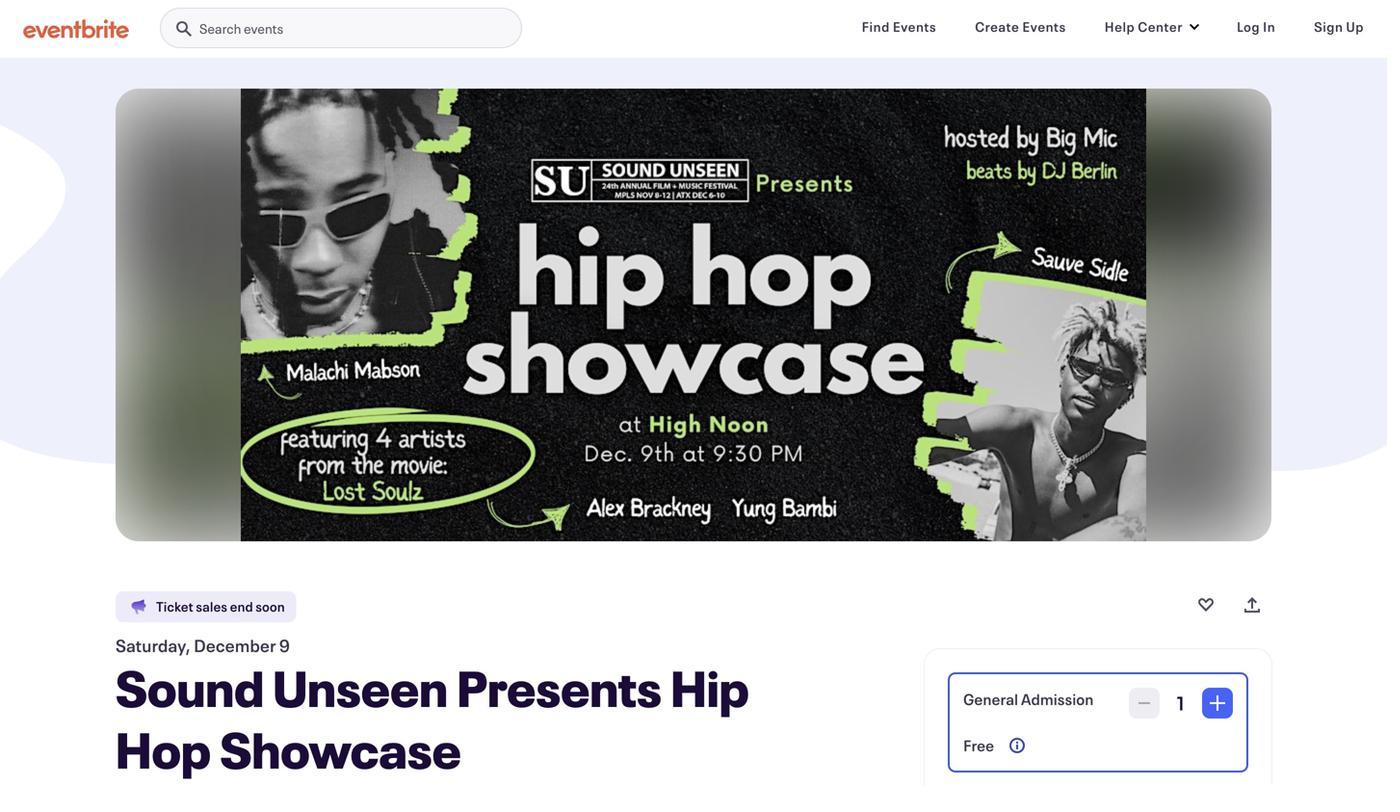 Task type: vqa. For each thing, say whether or not it's contained in the screenshot.
body at the left bottom
no



Task type: describe. For each thing, give the bounding box(es) containing it.
sales
[[196, 598, 227, 616]]

find events
[[862, 18, 937, 36]]

sound unseen presents hip hop showcase article
[[0, 58, 1387, 785]]

events for find events
[[893, 18, 937, 36]]

events
[[244, 20, 283, 38]]

ticket sales end soon
[[156, 598, 285, 616]]

log
[[1237, 18, 1260, 36]]

log in link
[[1222, 8, 1291, 46]]

sign up link
[[1299, 8, 1380, 46]]

9
[[279, 634, 290, 657]]

in
[[1263, 18, 1276, 36]]

presents
[[457, 655, 662, 721]]

december
[[194, 634, 276, 657]]

log in
[[1237, 18, 1276, 36]]

create events
[[975, 18, 1066, 36]]

find events link
[[847, 8, 952, 46]]



Task type: locate. For each thing, give the bounding box(es) containing it.
showcase
[[220, 716, 461, 782]]

search
[[199, 20, 241, 38]]

hop
[[116, 716, 211, 782]]

sign
[[1314, 18, 1344, 36]]

sign up
[[1314, 18, 1364, 36]]

up
[[1347, 18, 1364, 36]]

end
[[230, 598, 253, 616]]

sound unseen presents hip hop showcase image
[[241, 89, 1147, 542]]

search events button
[[160, 8, 522, 49]]

2 events from the left
[[1023, 18, 1066, 36]]

create events link
[[960, 8, 1082, 46]]

unseen
[[273, 655, 448, 721]]

hip
[[671, 655, 749, 721]]

1 events from the left
[[893, 18, 937, 36]]

0 horizontal spatial events
[[893, 18, 937, 36]]

soon
[[256, 598, 285, 616]]

help center
[[1105, 18, 1183, 36]]

search events
[[199, 20, 283, 38]]

create
[[975, 18, 1020, 36]]

1 horizontal spatial events
[[1023, 18, 1066, 36]]

events right create
[[1023, 18, 1066, 36]]

help
[[1105, 18, 1135, 36]]

center
[[1138, 18, 1183, 36]]

events
[[893, 18, 937, 36], [1023, 18, 1066, 36]]

sound
[[116, 655, 264, 721]]

eventbrite image
[[23, 19, 129, 38]]

ticket
[[156, 598, 193, 616]]

events for create events
[[1023, 18, 1066, 36]]

saturday,
[[116, 634, 191, 657]]

events right find
[[893, 18, 937, 36]]

find
[[862, 18, 890, 36]]

saturday, december 9 sound unseen presents hip hop showcase
[[116, 634, 749, 782]]



